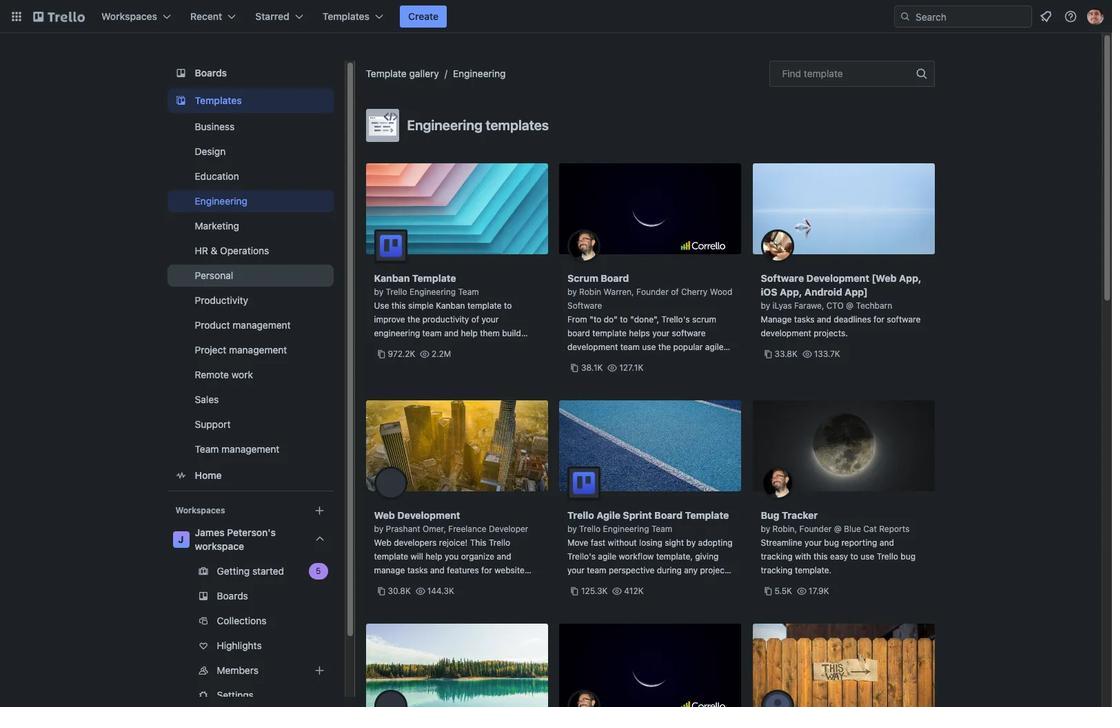 Task type: describe. For each thing, give the bounding box(es) containing it.
1 vertical spatial work
[[232, 369, 253, 381]]

framework
[[568, 356, 609, 366]]

reporting
[[842, 538, 877, 548]]

richard ikin, indie developer image
[[374, 690, 407, 707]]

home image
[[173, 468, 189, 484]]

and down you
[[430, 565, 445, 576]]

education link
[[167, 165, 333, 188]]

sprint
[[623, 510, 652, 521]]

manage
[[761, 314, 792, 325]]

project management
[[195, 344, 287, 356]]

2 web from the top
[[374, 538, 392, 548]]

organize
[[461, 552, 495, 562]]

adopting
[[698, 538, 733, 548]]

your inside "scrum board by robin warren, founder of cherry wood software from "to do" to "done", trello's scrum board template helps your software development team use the popular agile framework to finish work faster."
[[652, 328, 670, 339]]

team inside kanban template by trello engineering team use this simple kanban template to improve the productivity of your engineering team and help them build better products, faster.
[[458, 287, 479, 297]]

productivity link
[[167, 290, 333, 312]]

trello inside web development by prashant omer, freelance developer web developers rejoice! this trello template will help you organize and manage tasks and features for website development and other projects.
[[489, 538, 510, 548]]

product
[[195, 319, 230, 331]]

Find template field
[[769, 61, 935, 87]]

started
[[252, 565, 284, 577]]

board inside "scrum board by robin warren, founder of cherry wood software from "to do" to "done", trello's scrum board template helps your software development team use the popular agile framework to finish work faster."
[[601, 272, 629, 284]]

template inside web development by prashant omer, freelance developer web developers rejoice! this trello template will help you organize and manage tasks and features for website development and other projects.
[[374, 552, 408, 562]]

projects. inside web development by prashant omer, freelance developer web developers rejoice! this trello template will help you organize and manage tasks and features for website development and other projects.
[[467, 579, 501, 590]]

wood
[[710, 287, 732, 297]]

products,
[[400, 342, 437, 352]]

prashant omer, freelance developer image
[[374, 467, 407, 500]]

starred
[[255, 10, 289, 22]]

app]
[[845, 286, 868, 298]]

cherry
[[681, 287, 708, 297]]

0 horizontal spatial app,
[[780, 286, 802, 298]]

marketing link
[[167, 215, 333, 237]]

1 horizontal spatial engineering link
[[453, 68, 506, 79]]

popular
[[673, 342, 703, 352]]

scrum
[[692, 314, 716, 325]]

trello inside bug tracker by robin, founder @ blue cat reports streamline your bug reporting and tracking with this easy to use trello bug tracking template.
[[877, 552, 898, 562]]

trello agile sprint board template by trello engineering team move fast without losing sight by adopting trello's agile workflow template, giving your team perspective during any project management situation.
[[568, 510, 733, 590]]

0 horizontal spatial engineering link
[[167, 190, 333, 212]]

1 horizontal spatial app,
[[899, 272, 922, 284]]

team inside "scrum board by robin warren, founder of cherry wood software from "to do" to "done", trello's scrum board template helps your software development team use the popular agile framework to finish work faster."
[[620, 342, 640, 352]]

support link
[[167, 414, 333, 436]]

build
[[502, 328, 521, 339]]

sight
[[665, 538, 684, 548]]

board
[[568, 328, 590, 339]]

this
[[470, 538, 487, 548]]

james peterson (jamespeterson93) image
[[1087, 8, 1104, 25]]

james peterson's workspace
[[195, 527, 276, 552]]

and inside software development [web app, ios app, android app] by ilyas farawe, cto @ techbarn manage tasks and deadlines for software development projects.
[[817, 314, 832, 325]]

team inside trello agile sprint board template by trello engineering team move fast without losing sight by adopting trello's agile workflow template, giving your team perspective during any project management situation.
[[587, 565, 606, 576]]

find template
[[782, 68, 843, 79]]

engineering
[[374, 328, 420, 339]]

use inside bug tracker by robin, founder @ blue cat reports streamline your bug reporting and tracking with this easy to use trello bug tracking template.
[[861, 552, 875, 562]]

robin,
[[773, 524, 797, 534]]

workspaces inside popup button
[[101, 10, 157, 22]]

techbarn
[[856, 301, 892, 311]]

business link
[[167, 116, 333, 138]]

board inside trello agile sprint board template by trello engineering team move fast without losing sight by adopting trello's agile workflow template, giving your team perspective during any project management situation.
[[655, 510, 683, 521]]

work inside "scrum board by robin warren, founder of cherry wood software from "to do" to "done", trello's scrum board template helps your software development team use the popular agile framework to finish work faster."
[[645, 356, 664, 366]]

trello inside kanban template by trello engineering team use this simple kanban template to improve the productivity of your engineering team and help them build better products, faster.
[[386, 287, 407, 297]]

trello's inside "scrum board by robin warren, founder of cherry wood software from "to do" to "done", trello's scrum board template helps your software development team use the popular agile framework to finish work faster."
[[662, 314, 690, 325]]

1 vertical spatial workspaces
[[175, 505, 225, 516]]

ahmed adel, senior software engineer @ zendesk image
[[761, 690, 794, 707]]

deadlines
[[834, 314, 871, 325]]

development inside "scrum board by robin warren, founder of cherry wood software from "to do" to "done", trello's scrum board template helps your software development team use the popular agile framework to finish work faster."
[[568, 342, 618, 352]]

projects. inside software development [web app, ios app, android app] by ilyas farawe, cto @ techbarn manage tasks and deadlines for software development projects.
[[814, 328, 848, 339]]

from
[[568, 314, 587, 325]]

fast
[[591, 538, 606, 548]]

engineering down gallery
[[407, 117, 483, 133]]

team management link
[[167, 439, 333, 461]]

template inside kanban template by trello engineering team use this simple kanban template to improve the productivity of your engineering team and help them build better products, faster.
[[412, 272, 456, 284]]

1 vertical spatial boards
[[217, 590, 248, 602]]

create button
[[400, 6, 447, 28]]

template inside "scrum board by robin warren, founder of cherry wood software from "to do" to "done", trello's scrum board template helps your software development team use the popular agile framework to finish work faster."
[[592, 328, 627, 339]]

engineering up engineering templates on the top of page
[[453, 68, 506, 79]]

to right 'do"'
[[620, 314, 628, 325]]

engineering up marketing
[[195, 195, 248, 207]]

412k
[[624, 586, 644, 596]]

j
[[178, 534, 184, 545]]

2.2m
[[432, 349, 451, 359]]

agile inside trello agile sprint board template by trello engineering team move fast without losing sight by adopting trello's agile workflow template, giving your team perspective during any project management situation.
[[598, 552, 617, 562]]

with
[[795, 552, 811, 562]]

33.8k
[[775, 349, 798, 359]]

"done",
[[630, 314, 659, 325]]

template inside trello agile sprint board template by trello engineering team move fast without losing sight by adopting trello's agile workflow template, giving your team perspective during any project management situation.
[[685, 510, 729, 521]]

trello's inside trello agile sprint board template by trello engineering team move fast without losing sight by adopting trello's agile workflow template, giving your team perspective during any project management situation.
[[568, 552, 596, 562]]

software inside software development [web app, ios app, android app] by ilyas farawe, cto @ techbarn manage tasks and deadlines for software development projects.
[[887, 314, 921, 325]]

forward image for members
[[331, 663, 347, 679]]

design
[[195, 145, 226, 157]]

development inside software development [web app, ios app, android app] by ilyas farawe, cto @ techbarn manage tasks and deadlines for software development projects.
[[761, 328, 812, 339]]

will
[[411, 552, 423, 562]]

the inside "scrum board by robin warren, founder of cherry wood software from "to do" to "done", trello's scrum board template helps your software development team use the popular agile framework to finish work faster."
[[658, 342, 671, 352]]

development for app,
[[807, 272, 869, 284]]

development inside web development by prashant omer, freelance developer web developers rejoice! this trello template will help you organize and manage tasks and features for website development and other projects.
[[374, 579, 425, 590]]

developers
[[394, 538, 437, 548]]

cto
[[827, 301, 844, 311]]

templates link
[[167, 88, 333, 113]]

home
[[195, 470, 222, 481]]

tracker
[[782, 510, 818, 521]]

you
[[445, 552, 459, 562]]

android
[[805, 286, 842, 298]]

1 boards link from the top
[[167, 61, 333, 86]]

5.5k
[[775, 586, 792, 596]]

0 vertical spatial bug
[[824, 538, 839, 548]]

by up move
[[568, 524, 577, 534]]

find
[[782, 68, 801, 79]]

engineering templates
[[407, 117, 549, 133]]

do"
[[604, 314, 618, 325]]

highlights link
[[167, 635, 333, 657]]

remote work
[[195, 369, 253, 381]]

gallery
[[409, 68, 439, 79]]

0 horizontal spatial template
[[366, 68, 407, 79]]

trello up "fast"
[[579, 524, 601, 534]]

to left finish
[[611, 356, 619, 366]]

forward image
[[331, 613, 347, 630]]

ilyas
[[773, 301, 792, 311]]

&
[[211, 245, 217, 257]]

forward image for getting started
[[331, 563, 347, 580]]

of inside "scrum board by robin warren, founder of cherry wood software from "to do" to "done", trello's scrum board template helps your software development team use the popular agile framework to finish work faster."
[[671, 287, 679, 297]]

use inside "scrum board by robin warren, founder of cherry wood software from "to do" to "done", trello's scrum board template helps your software development team use the popular agile framework to finish work faster."
[[642, 342, 656, 352]]

125.3k
[[581, 586, 608, 596]]

personal link
[[167, 265, 333, 287]]

help inside kanban template by trello engineering team use this simple kanban template to improve the productivity of your engineering team and help them build better products, faster.
[[461, 328, 478, 339]]

rejoice!
[[439, 538, 468, 548]]

management for product management
[[233, 319, 291, 331]]

your inside kanban template by trello engineering team use this simple kanban template to improve the productivity of your engineering team and help them build better products, faster.
[[482, 314, 499, 325]]

1 vertical spatial team
[[195, 443, 219, 455]]

workflow
[[619, 552, 654, 562]]

template inside field
[[804, 68, 843, 79]]

for inside software development [web app, ios app, android app] by ilyas farawe, cto @ techbarn manage tasks and deadlines for software development projects.
[[874, 314, 885, 325]]

bug tracker by robin, founder @ blue cat reports streamline your bug reporting and tracking with this easy to use trello bug tracking template.
[[761, 510, 916, 576]]

cat
[[863, 524, 877, 534]]

sales link
[[167, 389, 333, 411]]

by inside bug tracker by robin, founder @ blue cat reports streamline your bug reporting and tracking with this easy to use trello bug tracking template.
[[761, 524, 770, 534]]

team inside trello agile sprint board template by trello engineering team move fast without losing sight by adopting trello's agile workflow template, giving your team perspective during any project management situation.
[[652, 524, 673, 534]]

management for team management
[[221, 443, 280, 455]]

2 robin warren, founder of cherry wood software image from the top
[[568, 690, 601, 707]]

scrum
[[568, 272, 598, 284]]

back to home image
[[33, 6, 85, 28]]

members
[[217, 665, 259, 676]]

team management
[[195, 443, 280, 455]]

education
[[195, 170, 239, 182]]

james
[[195, 527, 225, 539]]

to inside bug tracker by robin, founder @ blue cat reports streamline your bug reporting and tracking with this easy to use trello bug tracking template.
[[851, 552, 858, 562]]



Task type: locate. For each thing, give the bounding box(es) containing it.
1 horizontal spatial agile
[[705, 342, 724, 352]]

engineering inside kanban template by trello engineering team use this simple kanban template to improve the productivity of your engineering team and help them build better products, faster.
[[410, 287, 456, 297]]

your down "done",
[[652, 328, 670, 339]]

template up adopting
[[685, 510, 729, 521]]

projects. up 133.7k
[[814, 328, 848, 339]]

team inside kanban template by trello engineering team use this simple kanban template to improve the productivity of your engineering team and help them build better products, faster.
[[422, 328, 442, 339]]

1 horizontal spatial work
[[645, 356, 664, 366]]

help right will
[[426, 552, 442, 562]]

project management link
[[167, 339, 333, 361]]

software down robin
[[568, 301, 602, 311]]

streamline
[[761, 538, 802, 548]]

1 vertical spatial development
[[568, 342, 618, 352]]

kanban
[[374, 272, 410, 284], [436, 301, 465, 311]]

template board image
[[173, 92, 189, 109]]

help inside web development by prashant omer, freelance developer web developers rejoice! this trello template will help you organize and manage tasks and features for website development and other projects.
[[426, 552, 442, 562]]

3 forward image from the top
[[331, 687, 347, 704]]

kanban up the productivity at the left of the page
[[436, 301, 465, 311]]

@ inside software development [web app, ios app, android app] by ilyas farawe, cto @ techbarn manage tasks and deadlines for software development projects.
[[846, 301, 854, 311]]

board up warren,
[[601, 272, 629, 284]]

web
[[374, 510, 395, 521], [374, 538, 392, 548]]

engineering up simple
[[410, 287, 456, 297]]

your up them
[[482, 314, 499, 325]]

website
[[495, 565, 525, 576]]

0 vertical spatial robin warren, founder of cherry wood software image
[[568, 230, 601, 263]]

members link
[[167, 660, 347, 682]]

2 vertical spatial development
[[374, 579, 425, 590]]

1 vertical spatial of
[[471, 314, 479, 325]]

0 vertical spatial forward image
[[331, 563, 347, 580]]

0 vertical spatial development
[[807, 272, 869, 284]]

templates up business at the left of page
[[195, 94, 242, 106]]

0 vertical spatial kanban
[[374, 272, 410, 284]]

0 vertical spatial development
[[761, 328, 812, 339]]

template right find at the right top of page
[[804, 68, 843, 79]]

your
[[482, 314, 499, 325], [652, 328, 670, 339], [805, 538, 822, 548], [568, 565, 585, 576]]

templates inside templates link
[[195, 94, 242, 106]]

1 vertical spatial tasks
[[407, 565, 428, 576]]

trello engineering team image
[[568, 467, 601, 500]]

to inside kanban template by trello engineering team use this simple kanban template to improve the productivity of your engineering team and help them build better products, faster.
[[504, 301, 512, 311]]

0 horizontal spatial help
[[426, 552, 442, 562]]

them
[[480, 328, 500, 339]]

software inside "scrum board by robin warren, founder of cherry wood software from "to do" to "done", trello's scrum board template helps your software development team use the popular agile framework to finish work faster."
[[672, 328, 706, 339]]

the left popular
[[658, 342, 671, 352]]

by inside kanban template by trello engineering team use this simple kanban template to improve the productivity of your engineering team and help them build better products, faster.
[[374, 287, 384, 297]]

tracking up 5.5k
[[761, 565, 793, 576]]

boards link up templates link
[[167, 61, 333, 86]]

personal
[[195, 270, 233, 281]]

1 horizontal spatial software
[[761, 272, 804, 284]]

1 vertical spatial app,
[[780, 286, 802, 298]]

open information menu image
[[1064, 10, 1078, 23]]

Search field
[[911, 6, 1032, 27]]

bug
[[824, 538, 839, 548], [901, 552, 916, 562]]

tasks down farawe, at the right
[[794, 314, 815, 325]]

0 vertical spatial engineering link
[[453, 68, 506, 79]]

primary element
[[0, 0, 1112, 33]]

create
[[408, 10, 439, 22]]

1 horizontal spatial development
[[807, 272, 869, 284]]

0 notifications image
[[1038, 8, 1054, 25]]

the down simple
[[408, 314, 420, 325]]

faster. inside "scrum board by robin warren, founder of cherry wood software from "to do" to "done", trello's scrum board template helps your software development team use the popular agile framework to finish work faster."
[[666, 356, 690, 366]]

for down techbarn
[[874, 314, 885, 325]]

development for freelance
[[397, 510, 460, 521]]

features
[[447, 565, 479, 576]]

0 horizontal spatial this
[[392, 301, 406, 311]]

template up them
[[467, 301, 502, 311]]

template down 'do"'
[[592, 328, 627, 339]]

agile down "fast"
[[598, 552, 617, 562]]

faster. down the productivity at the left of the page
[[440, 342, 464, 352]]

remote
[[195, 369, 229, 381]]

0 vertical spatial software
[[761, 272, 804, 284]]

2 horizontal spatial team
[[620, 342, 640, 352]]

omer,
[[423, 524, 446, 534]]

0 vertical spatial workspaces
[[101, 10, 157, 22]]

app, up the ilyas
[[780, 286, 802, 298]]

use down reporting
[[861, 552, 875, 562]]

team down support
[[195, 443, 219, 455]]

templates right "starred" popup button
[[323, 10, 370, 22]]

trello's left scrum
[[662, 314, 690, 325]]

to
[[504, 301, 512, 311], [620, 314, 628, 325], [611, 356, 619, 366], [851, 552, 858, 562]]

agile
[[597, 510, 621, 521]]

boards down getting
[[217, 590, 248, 602]]

1 horizontal spatial kanban
[[436, 301, 465, 311]]

and
[[817, 314, 832, 325], [444, 328, 459, 339], [880, 538, 894, 548], [497, 552, 511, 562], [430, 565, 445, 576], [427, 579, 441, 590]]

0 vertical spatial boards
[[195, 67, 227, 79]]

1 horizontal spatial help
[[461, 328, 478, 339]]

this inside kanban template by trello engineering team use this simple kanban template to improve the productivity of your engineering team and help them build better products, faster.
[[392, 301, 406, 311]]

1 vertical spatial robin warren, founder of cherry wood software image
[[568, 690, 601, 707]]

1 horizontal spatial development
[[568, 342, 618, 352]]

the inside kanban template by trello engineering team use this simple kanban template to improve the productivity of your engineering team and help them build better products, faster.
[[408, 314, 420, 325]]

and down the productivity at the left of the page
[[444, 328, 459, 339]]

1 horizontal spatial trello's
[[662, 314, 690, 325]]

work down "project management" on the left
[[232, 369, 253, 381]]

1 horizontal spatial for
[[874, 314, 885, 325]]

0 vertical spatial software
[[887, 314, 921, 325]]

remote work link
[[167, 364, 333, 386]]

0 vertical spatial trello's
[[662, 314, 690, 325]]

projects. down features
[[467, 579, 501, 590]]

1 vertical spatial agile
[[598, 552, 617, 562]]

1 robin warren, founder of cherry wood software image from the top
[[568, 230, 601, 263]]

0 vertical spatial founder
[[636, 287, 669, 297]]

1 forward image from the top
[[331, 563, 347, 580]]

and up website
[[497, 552, 511, 562]]

trello down the reports
[[877, 552, 898, 562]]

team up products,
[[422, 328, 442, 339]]

0 horizontal spatial bug
[[824, 538, 839, 548]]

1 vertical spatial trello's
[[568, 552, 596, 562]]

founder inside "scrum board by robin warren, founder of cherry wood software from "to do" to "done", trello's scrum board template helps your software development team use the popular agile framework to finish work faster."
[[636, 287, 669, 297]]

helps
[[629, 328, 650, 339]]

0 horizontal spatial kanban
[[374, 272, 410, 284]]

bug down the reports
[[901, 552, 916, 562]]

tracking
[[761, 552, 793, 562], [761, 565, 793, 576]]

founder up "done",
[[636, 287, 669, 297]]

1 vertical spatial the
[[658, 342, 671, 352]]

template inside kanban template by trello engineering team use this simple kanban template to improve the productivity of your engineering team and help them build better products, faster.
[[467, 301, 502, 311]]

kanban template by trello engineering team use this simple kanban template to improve the productivity of your engineering team and help them build better products, faster.
[[374, 272, 521, 352]]

forward image inside settings link
[[331, 687, 347, 704]]

0 vertical spatial use
[[642, 342, 656, 352]]

by inside software development [web app, ios app, android app] by ilyas farawe, cto @ techbarn manage tasks and deadlines for software development projects.
[[761, 301, 770, 311]]

tasks down will
[[407, 565, 428, 576]]

development
[[761, 328, 812, 339], [568, 342, 618, 352], [374, 579, 425, 590]]

2 forward image from the top
[[331, 663, 347, 679]]

app, right [web
[[899, 272, 922, 284]]

for inside web development by prashant omer, freelance developer web developers rejoice! this trello template will help you organize and manage tasks and features for website development and other projects.
[[481, 565, 492, 576]]

2 boards link from the top
[[167, 585, 333, 608]]

and inside kanban template by trello engineering team use this simple kanban template to improve the productivity of your engineering team and help them build better products, faster.
[[444, 328, 459, 339]]

0 vertical spatial projects.
[[814, 328, 848, 339]]

of
[[671, 287, 679, 297], [471, 314, 479, 325]]

add image
[[311, 663, 328, 679]]

faster. inside kanban template by trello engineering team use this simple kanban template to improve the productivity of your engineering team and help them build better products, faster.
[[440, 342, 464, 352]]

by down ios
[[761, 301, 770, 311]]

and down the reports
[[880, 538, 894, 548]]

work right finish
[[645, 356, 664, 366]]

1 vertical spatial forward image
[[331, 663, 347, 679]]

0 vertical spatial team
[[422, 328, 442, 339]]

development inside web development by prashant omer, freelance developer web developers rejoice! this trello template will help you organize and manage tasks and features for website development and other projects.
[[397, 510, 460, 521]]

design link
[[167, 141, 333, 163]]

1 vertical spatial engineering link
[[167, 190, 333, 212]]

38.1k
[[581, 363, 603, 373]]

founder down tracker at right
[[800, 524, 832, 534]]

template,
[[656, 552, 693, 562]]

by left prashant
[[374, 524, 384, 534]]

of right the productivity at the left of the page
[[471, 314, 479, 325]]

0 vertical spatial the
[[408, 314, 420, 325]]

team up the productivity at the left of the page
[[458, 287, 479, 297]]

to down reporting
[[851, 552, 858, 562]]

sales
[[195, 394, 219, 405]]

team
[[422, 328, 442, 339], [620, 342, 640, 352], [587, 565, 606, 576]]

getting
[[217, 565, 250, 577]]

trello engineering team image
[[374, 230, 407, 263]]

by
[[374, 287, 384, 297], [568, 287, 577, 297], [761, 301, 770, 311], [374, 524, 384, 534], [568, 524, 577, 534], [761, 524, 770, 534], [686, 538, 696, 548]]

1 vertical spatial @
[[834, 524, 842, 534]]

tasks inside web development by prashant omer, freelance developer web developers rejoice! this trello template will help you organize and manage tasks and features for website development and other projects.
[[407, 565, 428, 576]]

business
[[195, 121, 235, 132]]

by inside "scrum board by robin warren, founder of cherry wood software from "to do" to "done", trello's scrum board template helps your software development team use the popular agile framework to finish work faster."
[[568, 287, 577, 297]]

trello
[[386, 287, 407, 297], [568, 510, 594, 521], [579, 524, 601, 534], [489, 538, 510, 548], [877, 552, 898, 562]]

template up manage
[[374, 552, 408, 562]]

board image
[[173, 65, 189, 81]]

team up the 125.3k
[[587, 565, 606, 576]]

2 tracking from the top
[[761, 565, 793, 576]]

0 vertical spatial web
[[374, 510, 395, 521]]

management inside trello agile sprint board template by trello engineering team move fast without losing sight by adopting trello's agile workflow template, giving your team perspective during any project management situation.
[[568, 579, 618, 590]]

0 horizontal spatial @
[[834, 524, 842, 534]]

templates inside templates popup button
[[323, 10, 370, 22]]

0 horizontal spatial team
[[422, 328, 442, 339]]

of inside kanban template by trello engineering team use this simple kanban template to improve the productivity of your engineering team and help them build better products, faster.
[[471, 314, 479, 325]]

improve
[[374, 314, 405, 325]]

faster. down popular
[[666, 356, 690, 366]]

this inside bug tracker by robin, founder @ blue cat reports streamline your bug reporting and tracking with this easy to use trello bug tracking template.
[[814, 552, 828, 562]]

@ inside bug tracker by robin, founder @ blue cat reports streamline your bug reporting and tracking with this easy to use trello bug tracking template.
[[834, 524, 842, 534]]

during
[[657, 565, 682, 576]]

template up simple
[[412, 272, 456, 284]]

your inside bug tracker by robin, founder @ blue cat reports streamline your bug reporting and tracking with this easy to use trello bug tracking template.
[[805, 538, 822, 548]]

bug up easy
[[824, 538, 839, 548]]

0 horizontal spatial of
[[471, 314, 479, 325]]

30.8k
[[388, 586, 411, 596]]

0 vertical spatial app,
[[899, 272, 922, 284]]

0 horizontal spatial development
[[397, 510, 460, 521]]

0 vertical spatial work
[[645, 356, 664, 366]]

by right sight
[[686, 538, 696, 548]]

productivity
[[195, 294, 248, 306]]

1 vertical spatial software
[[568, 301, 602, 311]]

robin warren, founder of cherry wood software image
[[568, 230, 601, 263], [568, 690, 601, 707]]

1 horizontal spatial software
[[887, 314, 921, 325]]

2 vertical spatial forward image
[[331, 687, 347, 704]]

this up template.
[[814, 552, 828, 562]]

your up with
[[805, 538, 822, 548]]

use
[[374, 301, 389, 311]]

by down bug
[[761, 524, 770, 534]]

better
[[374, 342, 398, 352]]

1 horizontal spatial workspaces
[[175, 505, 225, 516]]

easy
[[830, 552, 848, 562]]

engineering icon image
[[366, 109, 399, 142]]

web down prashant
[[374, 538, 392, 548]]

2 horizontal spatial team
[[652, 524, 673, 534]]

settings
[[217, 690, 254, 701]]

forward image left richard ikin, indie developer image
[[331, 687, 347, 704]]

workspace
[[195, 541, 244, 552]]

engineering link up engineering templates on the top of page
[[453, 68, 506, 79]]

development up "android"
[[807, 272, 869, 284]]

engineering up without
[[603, 524, 649, 534]]

972.2k
[[388, 349, 415, 359]]

forward image right add image
[[331, 663, 347, 679]]

software development [web app, ios app, android app] by ilyas farawe, cto @ techbarn manage tasks and deadlines for software development projects.
[[761, 272, 922, 339]]

this up improve
[[392, 301, 406, 311]]

management down support link
[[221, 443, 280, 455]]

management down productivity link
[[233, 319, 291, 331]]

prashant
[[386, 524, 420, 534]]

situation.
[[621, 579, 657, 590]]

1 horizontal spatial the
[[658, 342, 671, 352]]

warren,
[[604, 287, 634, 297]]

2 horizontal spatial development
[[761, 328, 812, 339]]

0 horizontal spatial the
[[408, 314, 420, 325]]

trello left agile
[[568, 510, 594, 521]]

management down 'perspective'
[[568, 579, 618, 590]]

use down helps
[[642, 342, 656, 352]]

boards link down getting started
[[167, 585, 333, 608]]

by inside web development by prashant omer, freelance developer web developers rejoice! this trello template will help you organize and manage tasks and features for website development and other projects.
[[374, 524, 384, 534]]

1 web from the top
[[374, 510, 395, 521]]

engineering
[[453, 68, 506, 79], [407, 117, 483, 133], [195, 195, 248, 207], [410, 287, 456, 297], [603, 524, 649, 534]]

2 vertical spatial team
[[587, 565, 606, 576]]

1 tracking from the top
[[761, 552, 793, 562]]

0 horizontal spatial software
[[672, 328, 706, 339]]

1 horizontal spatial team
[[458, 287, 479, 297]]

17.9k
[[809, 586, 829, 596]]

your down move
[[568, 565, 585, 576]]

getting started
[[217, 565, 284, 577]]

0 horizontal spatial board
[[601, 272, 629, 284]]

software down techbarn
[[887, 314, 921, 325]]

founder inside bug tracker by robin, founder @ blue cat reports streamline your bug reporting and tracking with this easy to use trello bug tracking template.
[[800, 524, 832, 534]]

1 horizontal spatial this
[[814, 552, 828, 562]]

template.
[[795, 565, 832, 576]]

team up finish
[[620, 342, 640, 352]]

1 vertical spatial projects.
[[467, 579, 501, 590]]

0 vertical spatial agile
[[705, 342, 724, 352]]

2 vertical spatial template
[[685, 510, 729, 521]]

starred button
[[247, 6, 311, 28]]

software inside software development [web app, ios app, android app] by ilyas farawe, cto @ techbarn manage tasks and deadlines for software development projects.
[[761, 272, 804, 284]]

1 vertical spatial founder
[[800, 524, 832, 534]]

ilyas farawe, cto @ techbarn image
[[761, 230, 794, 263]]

trello down developer
[[489, 538, 510, 548]]

0 horizontal spatial founder
[[636, 287, 669, 297]]

0 horizontal spatial development
[[374, 579, 425, 590]]

1 vertical spatial tracking
[[761, 565, 793, 576]]

agile right popular
[[705, 342, 724, 352]]

1 vertical spatial use
[[861, 552, 875, 562]]

and left other
[[427, 579, 441, 590]]

0 horizontal spatial tasks
[[407, 565, 428, 576]]

engineering inside trello agile sprint board template by trello engineering team move fast without losing sight by adopting trello's agile workflow template, giving your team perspective during any project management situation.
[[603, 524, 649, 534]]

freelance
[[448, 524, 487, 534]]

trello's down move
[[568, 552, 596, 562]]

1 vertical spatial templates
[[195, 94, 242, 106]]

0 vertical spatial faster.
[[440, 342, 464, 352]]

board up sight
[[655, 510, 683, 521]]

for
[[874, 314, 885, 325], [481, 565, 492, 576]]

hr & operations link
[[167, 240, 333, 262]]

management for project management
[[229, 344, 287, 356]]

1 vertical spatial board
[[655, 510, 683, 521]]

of left cherry
[[671, 287, 679, 297]]

trello up use
[[386, 287, 407, 297]]

boards right board image on the top left of the page
[[195, 67, 227, 79]]

0 horizontal spatial for
[[481, 565, 492, 576]]

0 vertical spatial team
[[458, 287, 479, 297]]

0 horizontal spatial faster.
[[440, 342, 464, 352]]

software inside "scrum board by robin warren, founder of cherry wood software from "to do" to "done", trello's scrum board template helps your software development team use the popular agile framework to finish work faster."
[[568, 301, 602, 311]]

highlights
[[217, 640, 262, 652]]

forward image
[[331, 563, 347, 580], [331, 663, 347, 679], [331, 687, 347, 704]]

template left gallery
[[366, 68, 407, 79]]

app,
[[899, 272, 922, 284], [780, 286, 802, 298]]

web up prashant
[[374, 510, 395, 521]]

product management
[[195, 319, 291, 331]]

1 horizontal spatial faster.
[[666, 356, 690, 366]]

create a workspace image
[[311, 503, 328, 519]]

software up popular
[[672, 328, 706, 339]]

0 vertical spatial templates
[[323, 10, 370, 22]]

templates button
[[314, 6, 392, 28]]

search image
[[900, 11, 911, 22]]

tracking down streamline at the right of page
[[761, 552, 793, 562]]

0 horizontal spatial use
[[642, 342, 656, 352]]

by up use
[[374, 287, 384, 297]]

collections link
[[167, 610, 347, 632]]

1 horizontal spatial team
[[587, 565, 606, 576]]

giving
[[695, 552, 719, 562]]

recent button
[[182, 6, 244, 28]]

1 vertical spatial software
[[672, 328, 706, 339]]

5
[[316, 566, 321, 576]]

peterson's
[[227, 527, 276, 539]]

finish
[[621, 356, 643, 366]]

0 vertical spatial help
[[461, 328, 478, 339]]

development up omer,
[[397, 510, 460, 521]]

engineering link down education link
[[167, 190, 333, 212]]

agile inside "scrum board by robin warren, founder of cherry wood software from "to do" to "done", trello's scrum board template helps your software development team use the popular agile framework to finish work faster."
[[705, 342, 724, 352]]

board
[[601, 272, 629, 284], [655, 510, 683, 521]]

@ left blue on the right of page
[[834, 524, 842, 534]]

1 vertical spatial development
[[397, 510, 460, 521]]

boards
[[195, 67, 227, 79], [217, 590, 248, 602]]

team up losing
[[652, 524, 673, 534]]

robin
[[579, 287, 601, 297]]

0 horizontal spatial software
[[568, 301, 602, 311]]

support
[[195, 419, 231, 430]]

to up the build
[[504, 301, 512, 311]]

0 horizontal spatial workspaces
[[101, 10, 157, 22]]

tasks inside software development [web app, ios app, android app] by ilyas farawe, cto @ techbarn manage tasks and deadlines for software development projects.
[[794, 314, 815, 325]]

1 horizontal spatial templates
[[323, 10, 370, 22]]

robin, founder @ blue cat reports image
[[761, 467, 794, 500]]

blue
[[844, 524, 861, 534]]

1 vertical spatial bug
[[901, 552, 916, 562]]

0 horizontal spatial templates
[[195, 94, 242, 106]]

1 horizontal spatial projects.
[[814, 328, 848, 339]]

template
[[366, 68, 407, 79], [412, 272, 456, 284], [685, 510, 729, 521]]

for down organize
[[481, 565, 492, 576]]

your inside trello agile sprint board template by trello engineering team move fast without losing sight by adopting trello's agile workflow template, giving your team perspective during any project management situation.
[[568, 565, 585, 576]]

1 vertical spatial help
[[426, 552, 442, 562]]

1 vertical spatial faster.
[[666, 356, 690, 366]]

144.3k
[[427, 586, 454, 596]]

marketing
[[195, 220, 239, 232]]

and inside bug tracker by robin, founder @ blue cat reports streamline your bug reporting and tracking with this easy to use trello bug tracking template.
[[880, 538, 894, 548]]

forward image right 5
[[331, 563, 347, 580]]

kanban up use
[[374, 272, 410, 284]]

template gallery
[[366, 68, 439, 79]]

team
[[458, 287, 479, 297], [195, 443, 219, 455], [652, 524, 673, 534]]

software up ios
[[761, 272, 804, 284]]

@ up deadlines
[[846, 301, 854, 311]]

1 vertical spatial web
[[374, 538, 392, 548]]

development inside software development [web app, ios app, android app] by ilyas farawe, cto @ techbarn manage tasks and deadlines for software development projects.
[[807, 272, 869, 284]]



Task type: vqa. For each thing, say whether or not it's contained in the screenshot.
first forward icon from the top of the page
yes



